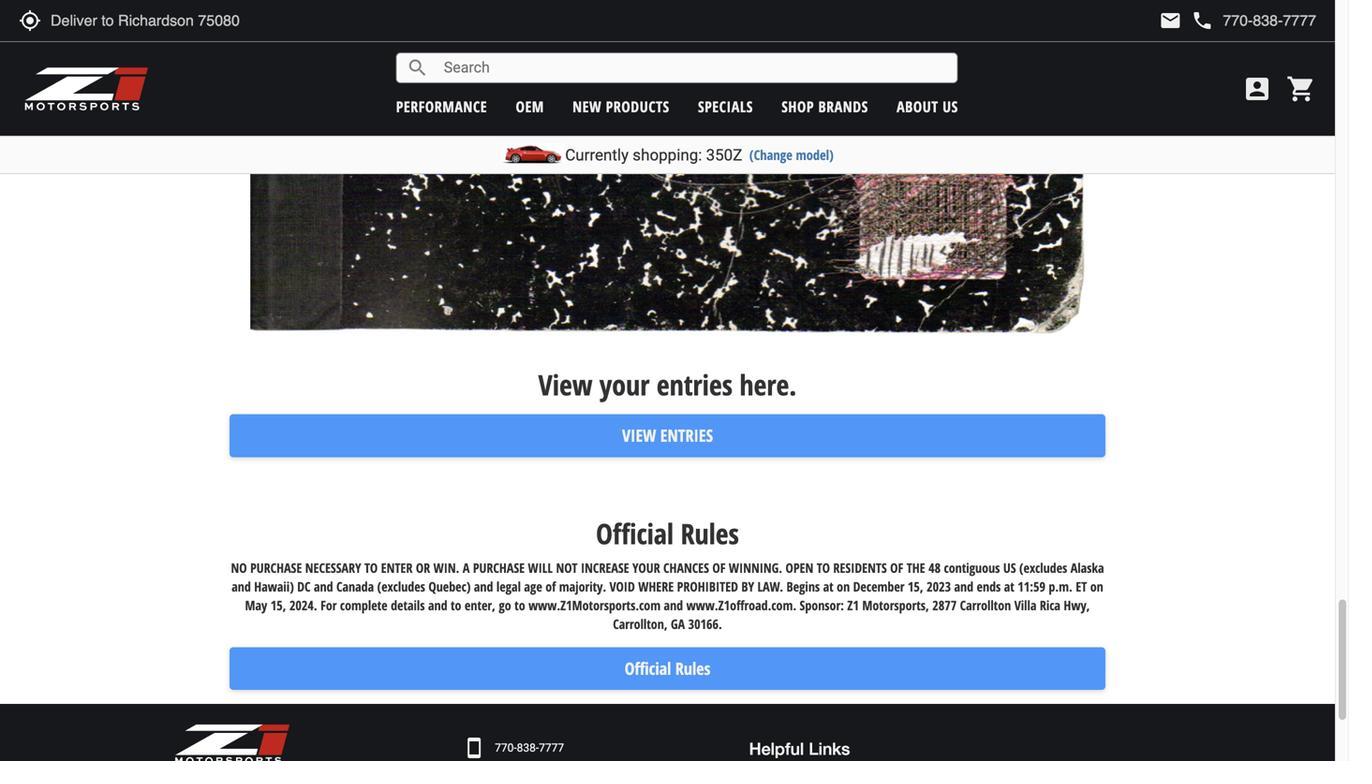 Task type: vqa. For each thing, say whether or not it's contained in the screenshot.
ET
yes



Task type: locate. For each thing, give the bounding box(es) containing it.
1 vertical spatial 15,
[[271, 597, 286, 614]]

entries
[[660, 425, 713, 447]]

majority.
[[559, 578, 606, 596]]

ga
[[671, 615, 685, 633]]

30166.
[[688, 615, 722, 633]]

0 vertical spatial rules
[[681, 515, 739, 553]]

2 to from the left
[[514, 597, 525, 614]]

purchase up hawaii)
[[250, 559, 302, 577]]

of left the
[[890, 559, 903, 577]]

mail phone
[[1159, 9, 1214, 32]]

shopping_cart
[[1286, 74, 1316, 104]]

1 to from the left
[[364, 559, 378, 577]]

0 vertical spatial official
[[596, 515, 674, 553]]

2 to from the left
[[817, 559, 830, 577]]

performance link
[[396, 96, 487, 117]]

1 vertical spatial official
[[625, 658, 671, 680]]

to right open
[[817, 559, 830, 577]]

begins
[[786, 578, 820, 596]]

15, down the
[[908, 578, 923, 596]]

will
[[528, 559, 553, 577]]

15, down hawaii)
[[271, 597, 286, 614]]

official
[[596, 515, 674, 553], [625, 658, 671, 680]]

rules inside official rules button
[[675, 658, 710, 680]]

and up 'enter,'
[[474, 578, 493, 596]]

purchase
[[250, 559, 302, 577], [473, 559, 525, 577]]

(excludes
[[1019, 559, 1067, 577], [377, 578, 425, 596]]

Search search field
[[429, 53, 957, 82]]

rules for official rules
[[675, 658, 710, 680]]

rules up chances
[[681, 515, 739, 553]]

1 horizontal spatial to
[[514, 597, 525, 614]]

2 purchase from the left
[[473, 559, 525, 577]]

1 to from the left
[[451, 597, 461, 614]]

(change model) link
[[749, 146, 834, 164]]

2877
[[932, 597, 957, 614]]

hwy,
[[1064, 597, 1090, 614]]

15,
[[908, 578, 923, 596], [271, 597, 286, 614]]

(excludes up 11:59
[[1019, 559, 1067, 577]]

1 horizontal spatial of
[[890, 559, 903, 577]]

view entries link
[[229, 415, 1106, 458]]

win.
[[433, 559, 459, 577]]

at up sponsor:
[[823, 578, 833, 596]]

0 horizontal spatial on
[[837, 578, 850, 596]]

about us
[[897, 96, 958, 117]]

(excludes down enter
[[377, 578, 425, 596]]

about
[[897, 96, 938, 117]]

official inside button
[[625, 658, 671, 680]]

838-
[[517, 742, 539, 755]]

z1 motorsports logo image
[[23, 66, 149, 112]]

your
[[632, 559, 660, 577]]

official for official rules
[[625, 658, 671, 680]]

to down quebec)
[[451, 597, 461, 614]]

of up prohibited
[[712, 559, 726, 577]]

1 horizontal spatial at
[[1004, 578, 1014, 596]]

age
[[524, 578, 542, 596]]

on
[[837, 578, 850, 596], [1090, 578, 1103, 596]]

0 vertical spatial (excludes
[[1019, 559, 1067, 577]]

products
[[606, 96, 670, 117]]

48
[[928, 559, 941, 577]]

by
[[741, 578, 754, 596]]

0 horizontal spatial of
[[712, 559, 726, 577]]

links
[[809, 739, 850, 759]]

official rules button
[[229, 648, 1106, 691]]

et
[[1076, 578, 1087, 596]]

0 horizontal spatial 15,
[[271, 597, 286, 614]]

prohibited
[[677, 578, 738, 596]]

rules down 30166.
[[675, 658, 710, 680]]

mail link
[[1159, 9, 1182, 32]]

new products link
[[573, 96, 670, 117]]

on right et
[[1090, 578, 1103, 596]]

rules
[[681, 515, 739, 553], [675, 658, 710, 680]]

and up ga
[[664, 597, 683, 614]]

residents
[[833, 559, 887, 577]]

official inside the official rules no purchase necessary to enter or win. a purchase will not increase your chances of winning. open to residents of the 48 contiguous us (excludes alaska and hawaii) dc and canada (excludes quebec) and legal age of majority. void where prohibited by law. begins at on december 15, 2023 and ends at 11:59 p.m. et on may 15, 2024. for complete details and to enter, go to www.z1motorsports.com and www.z1offroad.com. sponsor: z1 motorsports, 2877 carrollton villa rica hwy, carrollton, ga 30166.
[[596, 515, 674, 553]]

0 horizontal spatial purchase
[[250, 559, 302, 577]]

dc
[[297, 578, 311, 596]]

the
[[907, 559, 925, 577]]

enter
[[381, 559, 413, 577]]

at
[[823, 578, 833, 596], [1004, 578, 1014, 596]]

your
[[599, 366, 650, 404]]

here.
[[739, 366, 797, 404]]

quebec)
[[428, 578, 471, 596]]

hawaii)
[[254, 578, 294, 596]]

shop brands link
[[782, 96, 868, 117]]

1 vertical spatial rules
[[675, 658, 710, 680]]

on up "z1"
[[837, 578, 850, 596]]

carrollton,
[[613, 615, 668, 633]]

smartphone
[[463, 737, 485, 760]]

1 at from the left
[[823, 578, 833, 596]]

1 vertical spatial (excludes
[[377, 578, 425, 596]]

at down us
[[1004, 578, 1014, 596]]

0 horizontal spatial to
[[451, 597, 461, 614]]

1 horizontal spatial on
[[1090, 578, 1103, 596]]

to right go
[[514, 597, 525, 614]]

2 of from the left
[[890, 559, 903, 577]]

alaska
[[1071, 559, 1104, 577]]

0 horizontal spatial to
[[364, 559, 378, 577]]

view entries button
[[229, 415, 1106, 458]]

1 purchase from the left
[[250, 559, 302, 577]]

0 horizontal spatial (excludes
[[377, 578, 425, 596]]

december
[[853, 578, 904, 596]]

official up 'your'
[[596, 515, 674, 553]]

currently
[[565, 146, 629, 164]]

rules inside the official rules no purchase necessary to enter or win. a purchase will not increase your chances of winning. open to residents of the 48 contiguous us (excludes alaska and hawaii) dc and canada (excludes quebec) and legal age of majority. void where prohibited by law. begins at on december 15, 2023 and ends at 11:59 p.m. et on may 15, 2024. for complete details and to enter, go to www.z1motorsports.com and www.z1offroad.com. sponsor: z1 motorsports, 2877 carrollton villa rica hwy, carrollton, ga 30166.
[[681, 515, 739, 553]]

to up canada
[[364, 559, 378, 577]]

0 horizontal spatial at
[[823, 578, 833, 596]]

my_location
[[19, 9, 41, 32]]

www.z1motorsports.com
[[528, 597, 661, 614]]

not
[[556, 559, 578, 577]]

oem link
[[516, 96, 544, 117]]

1 horizontal spatial (excludes
[[1019, 559, 1067, 577]]

1 horizontal spatial 15,
[[908, 578, 923, 596]]

contiguous
[[944, 559, 1000, 577]]

purchase up legal
[[473, 559, 525, 577]]

770-
[[495, 742, 517, 755]]

official down carrollton,
[[625, 658, 671, 680]]

1 horizontal spatial to
[[817, 559, 830, 577]]

go
[[499, 597, 511, 614]]

1 horizontal spatial purchase
[[473, 559, 525, 577]]

and up for
[[314, 578, 333, 596]]



Task type: describe. For each thing, give the bounding box(es) containing it.
shopping:
[[633, 146, 702, 164]]

entries
[[657, 366, 733, 404]]

and down quebec)
[[428, 597, 447, 614]]

for
[[320, 597, 337, 614]]

view
[[622, 425, 656, 447]]

official rules no purchase necessary to enter or win. a purchase will not increase your chances of winning. open to residents of the 48 contiguous us (excludes alaska and hawaii) dc and canada (excludes quebec) and legal age of majority. void where prohibited by law. begins at on december 15, 2023 and ends at 11:59 p.m. et on may 15, 2024. for complete details and to enter, go to www.z1motorsports.com and www.z1offroad.com. sponsor: z1 motorsports, 2877 carrollton villa rica hwy, carrollton, ga 30166.
[[231, 515, 1104, 633]]

performance
[[396, 96, 487, 117]]

shop
[[782, 96, 814, 117]]

a
[[463, 559, 470, 577]]

(change
[[749, 146, 793, 164]]

motorsports,
[[862, 597, 929, 614]]

2 at from the left
[[1004, 578, 1014, 596]]

www.z1offroad.com.
[[686, 597, 796, 614]]

shopping_cart link
[[1282, 74, 1316, 104]]

complete
[[340, 597, 387, 614]]

increase
[[581, 559, 629, 577]]

z1 company logo image
[[174, 723, 291, 762]]

phone link
[[1191, 9, 1316, 32]]

p.m.
[[1049, 578, 1072, 596]]

no
[[231, 559, 247, 577]]

open
[[786, 559, 813, 577]]

account_box
[[1242, 74, 1272, 104]]

ends
[[977, 578, 1001, 596]]

mail
[[1159, 9, 1182, 32]]

770-838-7777 link
[[495, 741, 564, 757]]

1 on from the left
[[837, 578, 850, 596]]

z1
[[847, 597, 859, 614]]

7777
[[539, 742, 564, 755]]

11:59
[[1018, 578, 1045, 596]]

may
[[245, 597, 267, 614]]

shop brands
[[782, 96, 868, 117]]

2023
[[927, 578, 951, 596]]

2 on from the left
[[1090, 578, 1103, 596]]

rica
[[1040, 597, 1060, 614]]

350z
[[706, 146, 742, 164]]

winning.
[[729, 559, 782, 577]]

view entries
[[622, 425, 713, 447]]

chances
[[663, 559, 709, 577]]

helpful
[[749, 739, 804, 759]]

view your entries here.
[[538, 366, 797, 404]]

law.
[[757, 578, 783, 596]]

brands
[[818, 96, 868, 117]]

smartphone 770-838-7777
[[463, 737, 564, 760]]

search
[[406, 57, 429, 79]]

official for official rules no purchase necessary to enter or win. a purchase will not increase your chances of winning. open to residents of the 48 contiguous us (excludes alaska and hawaii) dc and canada (excludes quebec) and legal age of majority. void where prohibited by law. begins at on december 15, 2023 and ends at 11:59 p.m. et on may 15, 2024. for complete details and to enter, go to www.z1motorsports.com and www.z1offroad.com. sponsor: z1 motorsports, 2877 carrollton villa rica hwy, carrollton, ga 30166.
[[596, 515, 674, 553]]

villa
[[1014, 597, 1036, 614]]

sponsor:
[[800, 597, 844, 614]]

details
[[391, 597, 425, 614]]

and down contiguous
[[954, 578, 973, 596]]

void
[[610, 578, 635, 596]]

us
[[1003, 559, 1016, 577]]

new
[[573, 96, 602, 117]]

rules for official rules no purchase necessary to enter or win. a purchase will not increase your chances of winning. open to residents of the 48 contiguous us (excludes alaska and hawaii) dc and canada (excludes quebec) and legal age of majority. void where prohibited by law. begins at on december 15, 2023 and ends at 11:59 p.m. et on may 15, 2024. for complete details and to enter, go to www.z1motorsports.com and www.z1offroad.com. sponsor: z1 motorsports, 2877 carrollton villa rica hwy, carrollton, ga 30166.
[[681, 515, 739, 553]]

1 of from the left
[[712, 559, 726, 577]]

0 vertical spatial 15,
[[908, 578, 923, 596]]

account_box link
[[1238, 74, 1277, 104]]

us
[[943, 96, 958, 117]]

specials
[[698, 96, 753, 117]]

model)
[[796, 146, 834, 164]]

and down no
[[232, 578, 251, 596]]

where
[[638, 578, 674, 596]]

view
[[538, 366, 593, 404]]

carrollton
[[960, 597, 1011, 614]]

oem
[[516, 96, 544, 117]]

phone
[[1191, 9, 1214, 32]]

official rules
[[625, 658, 710, 680]]

helpful links
[[749, 739, 850, 759]]

specials link
[[698, 96, 753, 117]]

2024.
[[289, 597, 317, 614]]

of
[[545, 578, 556, 596]]

currently shopping: 350z (change model)
[[565, 146, 834, 164]]

canada
[[336, 578, 374, 596]]

enter,
[[465, 597, 496, 614]]

or
[[416, 559, 430, 577]]



